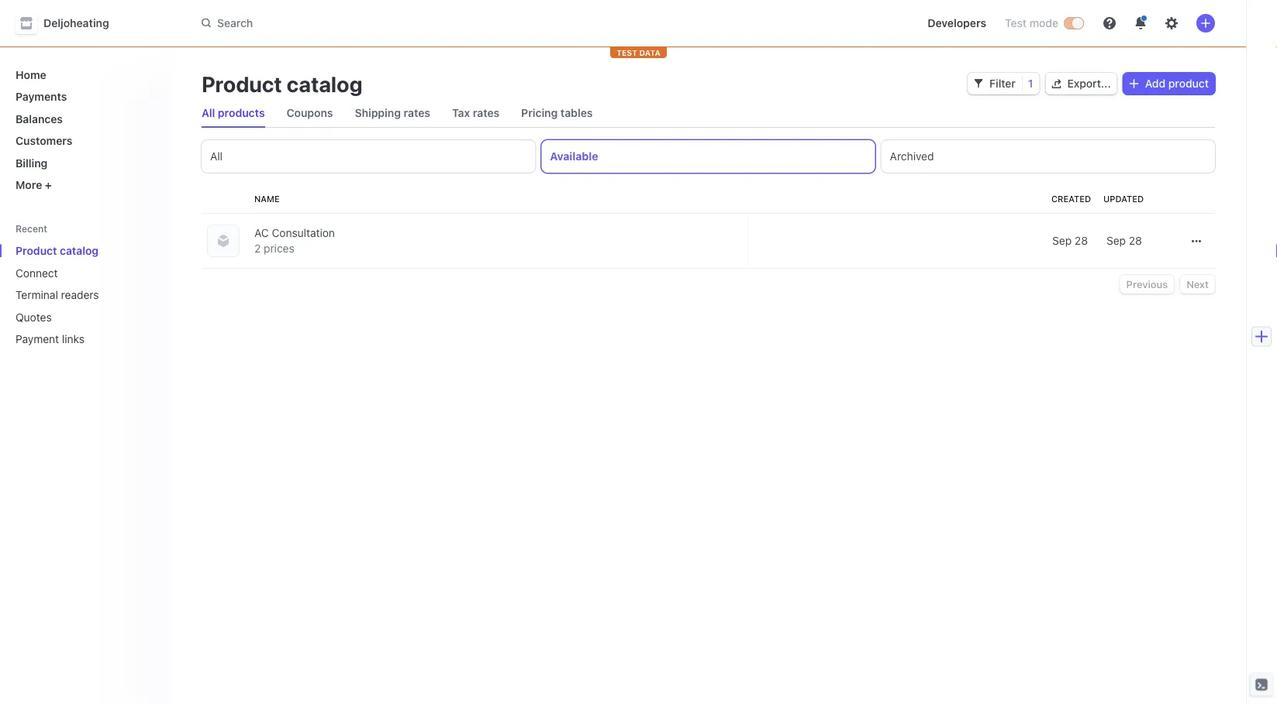 Task type: describe. For each thing, give the bounding box(es) containing it.
shipping rates link
[[349, 102, 437, 124]]

add product
[[1145, 77, 1209, 90]]

billing link
[[9, 150, 158, 176]]

balances
[[16, 112, 63, 125]]

recent
[[16, 224, 47, 234]]

product
[[1169, 77, 1209, 90]]

available button
[[542, 140, 875, 173]]

pricing tables
[[521, 107, 593, 119]]

pricing tables link
[[515, 102, 599, 124]]

export... button
[[1046, 73, 1117, 95]]

payment
[[16, 333, 59, 346]]

rates for shipping rates
[[404, 107, 430, 119]]

tax rates link
[[446, 102, 506, 124]]

prices
[[264, 242, 294, 255]]

1
[[1028, 77, 1033, 90]]

product inside recent element
[[16, 245, 57, 257]]

deljoheating button
[[16, 12, 125, 34]]

available
[[550, 150, 598, 163]]

previous
[[1127, 279, 1168, 290]]

payments link
[[9, 84, 158, 109]]

pricing
[[521, 107, 558, 119]]

settings image
[[1166, 17, 1178, 29]]

Search text field
[[192, 9, 630, 37]]

tax rates
[[452, 107, 500, 119]]

developers link
[[922, 11, 993, 36]]

2 sep 28 from the left
[[1107, 235, 1142, 247]]

core navigation links element
[[9, 62, 158, 198]]

home
[[16, 68, 46, 81]]

payment links link
[[9, 327, 136, 352]]

consultation
[[272, 227, 335, 240]]

2
[[254, 242, 261, 255]]

created
[[1052, 194, 1091, 204]]

recent element
[[0, 238, 171, 352]]

catalog inside recent element
[[60, 245, 99, 257]]

filter
[[990, 77, 1016, 90]]

coupons
[[287, 107, 333, 119]]

+
[[45, 179, 52, 192]]

tab list containing all
[[202, 140, 1215, 173]]

tables
[[561, 107, 593, 119]]

shipping
[[355, 107, 401, 119]]

deljoheating
[[43, 17, 109, 29]]

shipping rates
[[355, 107, 430, 119]]

ac
[[254, 227, 269, 240]]

more
[[16, 179, 42, 192]]

ac consultation 2 prices
[[254, 227, 335, 255]]

product catalog link
[[9, 238, 136, 264]]

previous button
[[1120, 275, 1174, 294]]

all for all products
[[202, 107, 215, 119]]

1 sep 28 link from the left
[[751, 227, 1094, 255]]

terminal
[[16, 289, 58, 302]]

readers
[[61, 289, 99, 302]]

mode
[[1030, 17, 1059, 29]]

test mode
[[1005, 17, 1059, 29]]

next button
[[1181, 275, 1215, 294]]

1 vertical spatial svg image
[[1192, 237, 1201, 246]]

billing
[[16, 157, 48, 169]]

terminal readers link
[[9, 283, 136, 308]]

quotes link
[[9, 305, 136, 330]]

quotes
[[16, 311, 52, 324]]

recent navigation links element
[[0, 223, 171, 352]]

2 sep from the left
[[1107, 235, 1126, 247]]



Task type: locate. For each thing, give the bounding box(es) containing it.
rates inside tax rates "link"
[[473, 107, 500, 119]]

payment links
[[16, 333, 84, 346]]

28 down updated in the right top of the page
[[1129, 235, 1142, 247]]

all products link
[[195, 102, 271, 124]]

svg image left add on the right of page
[[1130, 79, 1139, 88]]

coupons link
[[280, 102, 339, 124]]

1 rates from the left
[[404, 107, 430, 119]]

connect
[[16, 267, 58, 280]]

customers link
[[9, 128, 158, 154]]

0 vertical spatial all
[[202, 107, 215, 119]]

data
[[639, 48, 661, 57]]

1 svg image from the left
[[1052, 79, 1061, 88]]

next
[[1187, 279, 1209, 290]]

all button
[[202, 140, 535, 173]]

svg image inside export... popup button
[[1052, 79, 1061, 88]]

svg image left 'filter'
[[974, 79, 984, 88]]

0 vertical spatial product
[[202, 71, 282, 97]]

updated
[[1104, 194, 1144, 204]]

rates
[[404, 107, 430, 119], [473, 107, 500, 119]]

rates right shipping
[[404, 107, 430, 119]]

1 horizontal spatial product
[[202, 71, 282, 97]]

connect link
[[9, 261, 136, 286]]

1 horizontal spatial svg image
[[1130, 79, 1139, 88]]

1 sep 28 from the left
[[1053, 235, 1088, 247]]

svg image inside add product link
[[1130, 79, 1139, 88]]

1 horizontal spatial product catalog
[[202, 71, 363, 97]]

28 down the created
[[1075, 235, 1088, 247]]

1 horizontal spatial rates
[[473, 107, 500, 119]]

export...
[[1068, 77, 1111, 90]]

0 horizontal spatial product catalog
[[16, 245, 99, 257]]

catalog up coupons
[[287, 71, 363, 97]]

Search search field
[[192, 9, 630, 37]]

payments
[[16, 90, 67, 103]]

0 horizontal spatial sep 28 link
[[751, 227, 1094, 255]]

svg image for export...
[[1052, 79, 1061, 88]]

28
[[1075, 235, 1088, 247], [1129, 235, 1142, 247]]

product catalog up connect link
[[16, 245, 99, 257]]

28 for 2nd sep 28 link
[[1129, 235, 1142, 247]]

all products
[[202, 107, 265, 119]]

product
[[202, 71, 282, 97], [16, 245, 57, 257]]

sep down the created
[[1053, 235, 1072, 247]]

sep 28 link
[[751, 227, 1094, 255], [1101, 227, 1172, 255]]

0 vertical spatial catalog
[[287, 71, 363, 97]]

add product link
[[1124, 73, 1215, 95]]

svg image up next button
[[1192, 237, 1201, 246]]

product catalog up coupons
[[202, 71, 363, 97]]

sep 28 down the created
[[1053, 235, 1088, 247]]

product up products
[[202, 71, 282, 97]]

home link
[[9, 62, 158, 87]]

test
[[1005, 17, 1027, 29]]

sep
[[1053, 235, 1072, 247], [1107, 235, 1126, 247]]

test data
[[617, 48, 661, 57]]

0 horizontal spatial rates
[[404, 107, 430, 119]]

28 for second sep 28 link from the right
[[1075, 235, 1088, 247]]

product catalog inside recent element
[[16, 245, 99, 257]]

product catalog
[[202, 71, 363, 97], [16, 245, 99, 257]]

rates for tax rates
[[473, 107, 500, 119]]

sep 28
[[1053, 235, 1088, 247], [1107, 235, 1142, 247]]

sep down updated in the right top of the page
[[1107, 235, 1126, 247]]

svg image for add product
[[1130, 79, 1139, 88]]

archived
[[890, 150, 934, 163]]

svg image
[[1052, 79, 1061, 88], [1130, 79, 1139, 88]]

1 horizontal spatial sep 28
[[1107, 235, 1142, 247]]

2 svg image from the left
[[1130, 79, 1139, 88]]

test
[[617, 48, 637, 57]]

rates right tax
[[473, 107, 500, 119]]

tax
[[452, 107, 470, 119]]

tab list
[[195, 99, 1215, 128], [202, 140, 1215, 173]]

0 vertical spatial tab list
[[195, 99, 1215, 128]]

1 vertical spatial all
[[210, 150, 223, 163]]

customers
[[16, 135, 72, 147]]

help image
[[1104, 17, 1116, 29]]

1 horizontal spatial sep 28 link
[[1101, 227, 1172, 255]]

1 horizontal spatial 28
[[1129, 235, 1142, 247]]

svg image right 1
[[1052, 79, 1061, 88]]

rates inside shipping rates link
[[404, 107, 430, 119]]

0 horizontal spatial svg image
[[974, 79, 984, 88]]

1 horizontal spatial sep
[[1107, 235, 1126, 247]]

0 horizontal spatial sep 28
[[1053, 235, 1088, 247]]

product up connect at top
[[16, 245, 57, 257]]

all for all
[[210, 150, 223, 163]]

1 28 from the left
[[1075, 235, 1088, 247]]

2 sep 28 link from the left
[[1101, 227, 1172, 255]]

name
[[254, 194, 280, 204]]

1 vertical spatial product catalog
[[16, 245, 99, 257]]

terminal readers
[[16, 289, 99, 302]]

0 vertical spatial svg image
[[974, 79, 984, 88]]

1 vertical spatial catalog
[[60, 245, 99, 257]]

all
[[202, 107, 215, 119], [210, 150, 223, 163]]

0 horizontal spatial sep
[[1053, 235, 1072, 247]]

all down the all products link
[[210, 150, 223, 163]]

0 horizontal spatial catalog
[[60, 245, 99, 257]]

search
[[217, 16, 253, 29]]

notifications image
[[1135, 17, 1147, 29]]

0 horizontal spatial product
[[16, 245, 57, 257]]

1 sep from the left
[[1053, 235, 1072, 247]]

catalog up connect link
[[60, 245, 99, 257]]

svg image
[[974, 79, 984, 88], [1192, 237, 1201, 246]]

all left products
[[202, 107, 215, 119]]

1 vertical spatial tab list
[[202, 140, 1215, 173]]

add
[[1145, 77, 1166, 90]]

2 28 from the left
[[1129, 235, 1142, 247]]

tab list containing all products
[[195, 99, 1215, 128]]

more +
[[16, 179, 52, 192]]

1 vertical spatial product
[[16, 245, 57, 257]]

2 rates from the left
[[473, 107, 500, 119]]

0 vertical spatial product catalog
[[202, 71, 363, 97]]

developers
[[928, 17, 987, 29]]

0 horizontal spatial 28
[[1075, 235, 1088, 247]]

1 horizontal spatial catalog
[[287, 71, 363, 97]]

archived button
[[882, 140, 1215, 173]]

products
[[218, 107, 265, 119]]

balances link
[[9, 106, 158, 131]]

all inside button
[[210, 150, 223, 163]]

sep 28 down updated in the right top of the page
[[1107, 235, 1142, 247]]

1 horizontal spatial svg image
[[1192, 237, 1201, 246]]

0 horizontal spatial svg image
[[1052, 79, 1061, 88]]

catalog
[[287, 71, 363, 97], [60, 245, 99, 257]]

links
[[62, 333, 84, 346]]



Task type: vqa. For each thing, say whether or not it's contained in the screenshot.
text field
no



